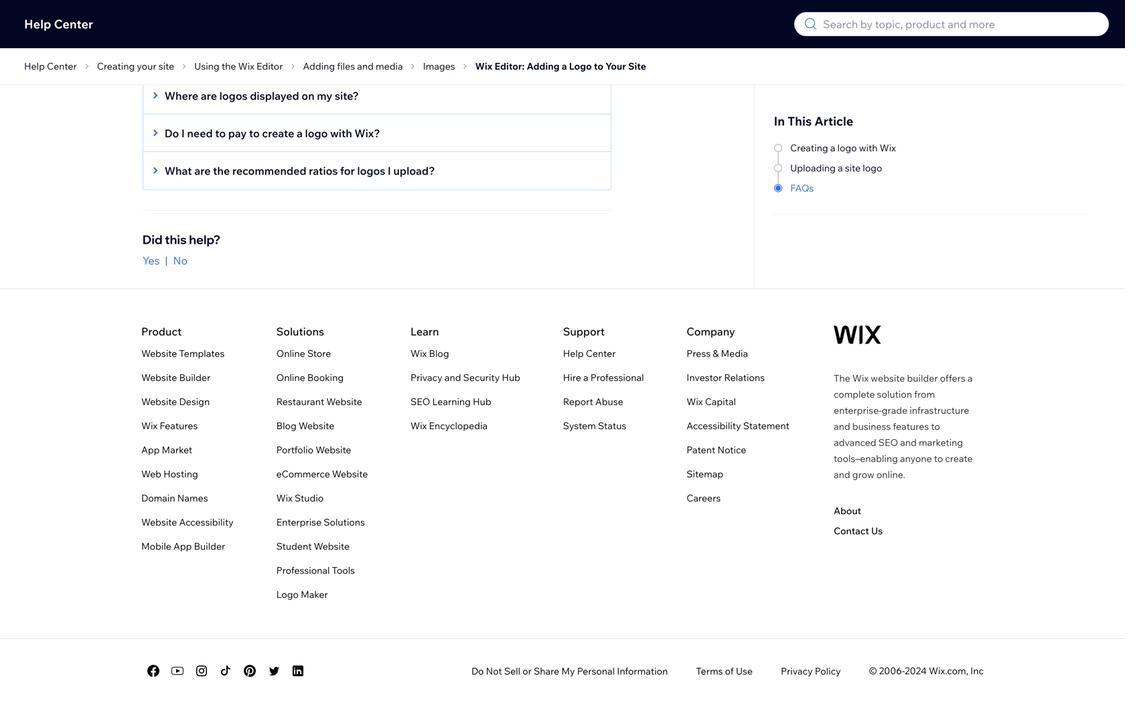 Task type: locate. For each thing, give the bounding box(es) containing it.
need
[[187, 126, 213, 140]]

i inside what are the recommended ratios for logos i upload? dropdown button
[[388, 164, 391, 177]]

a up what are the recommended ratios for logos i upload?
[[297, 126, 303, 140]]

where are logos displayed on my site? button
[[143, 88, 597, 104]]

0 vertical spatial logo
[[305, 126, 328, 140]]

logo left your
[[569, 60, 592, 72]]

help
[[24, 16, 51, 31], [24, 60, 45, 72], [563, 348, 584, 360]]

wix for wix encyclopedia
[[411, 420, 427, 432]]

0 vertical spatial seo
[[411, 396, 430, 408]]

builder up "design"
[[179, 372, 211, 384]]

solutions inside enterprise solutions link
[[324, 517, 365, 528]]

are right what
[[194, 164, 211, 177]]

do i need to pay to create a logo with wix? button
[[143, 125, 597, 141]]

a down creating a logo with wix
[[838, 162, 843, 174]]

1 vertical spatial professional
[[276, 565, 330, 577]]

website templates
[[141, 348, 225, 360]]

with
[[330, 126, 352, 140], [859, 142, 878, 154]]

1 horizontal spatial blog
[[429, 348, 449, 360]]

help center inside more wix pages element
[[563, 348, 616, 360]]

logo maker
[[276, 589, 328, 601]]

templates
[[179, 348, 225, 360]]

solutions up 'online store'
[[276, 325, 324, 338]]

are inside dropdown button
[[194, 164, 211, 177]]

inc
[[971, 665, 984, 677]]

hire a professional link
[[563, 370, 644, 386]]

professional
[[591, 372, 644, 384], [276, 565, 330, 577]]

logo up ratios
[[305, 126, 328, 140]]

0 horizontal spatial logo
[[305, 126, 328, 140]]

logo inside more wix pages element
[[276, 589, 299, 601]]

0 horizontal spatial i
[[181, 126, 185, 140]]

on
[[302, 89, 315, 102]]

0 vertical spatial creating
[[97, 60, 135, 72]]

with left wix? on the top
[[330, 126, 352, 140]]

contact us link
[[834, 525, 883, 537]]

0 horizontal spatial seo
[[411, 396, 430, 408]]

0 horizontal spatial accessibility
[[179, 517, 234, 528]]

website templates link
[[141, 346, 225, 362]]

a right hire
[[583, 372, 589, 384]]

1 vertical spatial logo
[[838, 142, 857, 154]]

0 horizontal spatial do
[[165, 126, 179, 140]]

to left pay
[[215, 126, 226, 140]]

do left need
[[165, 126, 179, 140]]

using the wix editor
[[194, 60, 283, 72]]

terms
[[696, 666, 723, 677]]

1 vertical spatial help center
[[24, 60, 77, 72]]

wix editor: adding a logo to your site
[[475, 60, 646, 72]]

wix left capital
[[687, 396, 703, 408]]

0 vertical spatial solutions
[[276, 325, 324, 338]]

creating for creating a logo with wix
[[791, 142, 828, 154]]

|
[[165, 254, 168, 267]]

in
[[774, 114, 785, 129]]

privacy down wix blog "link"
[[411, 372, 443, 384]]

website inside the portfolio website "link"
[[316, 444, 351, 456]]

website inside blog website link
[[299, 420, 334, 432]]

1 horizontal spatial app
[[174, 541, 192, 552]]

1 horizontal spatial create
[[945, 453, 973, 465]]

1 vertical spatial accessibility
[[179, 517, 234, 528]]

0 horizontal spatial adding
[[303, 60, 335, 72]]

the down pay
[[213, 164, 230, 177]]

linkedin image
[[290, 663, 306, 679]]

creating for creating your site
[[97, 60, 135, 72]]

0 vertical spatial accessibility
[[687, 420, 741, 432]]

create down marketing
[[945, 453, 973, 465]]

1 vertical spatial solutions
[[324, 517, 365, 528]]

company
[[687, 325, 735, 338]]

ecommerce
[[276, 468, 330, 480]]

logo maker link
[[276, 587, 328, 603]]

1 vertical spatial logos
[[357, 164, 385, 177]]

create inside the wix website builder offers a complete solution from enterprise-grade infrastructure and business features to advanced seo and marketing tools–enabling anyone to create and grow online.
[[945, 453, 973, 465]]

1 horizontal spatial accessibility
[[687, 420, 741, 432]]

help for the topmost help center link
[[24, 16, 51, 31]]

privacy inside privacy and security hub link
[[411, 372, 443, 384]]

website inside the student website link
[[314, 541, 350, 552]]

0 vertical spatial with
[[330, 126, 352, 140]]

1 horizontal spatial do
[[471, 666, 484, 677]]

seo down business
[[879, 437, 898, 449]]

wix left studio
[[276, 493, 293, 504]]

are right where
[[201, 89, 217, 102]]

help center for the topmost help center link
[[24, 16, 93, 31]]

domain names
[[141, 493, 208, 504]]

patent
[[687, 444, 716, 456]]

builder down website accessibility link
[[194, 541, 225, 552]]

1 vertical spatial hub
[[473, 396, 491, 408]]

pinterest image
[[242, 663, 258, 679]]

your
[[606, 60, 626, 72]]

online left "store"
[[276, 348, 305, 360]]

0 vertical spatial help center
[[24, 16, 93, 31]]

1 vertical spatial creating
[[791, 142, 828, 154]]

1 horizontal spatial hub
[[502, 372, 520, 384]]

website down enterprise solutions link
[[314, 541, 350, 552]]

1 horizontal spatial logos
[[357, 164, 385, 177]]

2 online from the top
[[276, 372, 305, 384]]

1 vertical spatial site
[[845, 162, 861, 174]]

logo
[[305, 126, 328, 140], [838, 142, 857, 154], [863, 162, 883, 174]]

adding left files
[[303, 60, 335, 72]]

blog website link
[[276, 418, 334, 434]]

website down product
[[141, 348, 177, 360]]

images
[[423, 60, 455, 72]]

seo learning hub
[[411, 396, 491, 408]]

1 vertical spatial blog
[[276, 420, 297, 432]]

seo
[[411, 396, 430, 408], [879, 437, 898, 449]]

0 vertical spatial are
[[201, 89, 217, 102]]

accessibility inside website accessibility link
[[179, 517, 234, 528]]

website up ecommerce website
[[316, 444, 351, 456]]

a up uploading a site logo
[[831, 142, 836, 154]]

privacy left policy
[[781, 666, 813, 677]]

the inside dropdown button
[[213, 164, 230, 177]]

0 vertical spatial privacy
[[411, 372, 443, 384]]

0 vertical spatial blog
[[429, 348, 449, 360]]

website inside restaurant website link
[[327, 396, 362, 408]]

center inside more wix pages element
[[586, 348, 616, 360]]

0 vertical spatial help
[[24, 16, 51, 31]]

wix inside "link"
[[411, 348, 427, 360]]

features
[[893, 421, 929, 433]]

help center for the bottommost help center link
[[563, 348, 616, 360]]

app up web
[[141, 444, 160, 456]]

status
[[598, 420, 627, 432]]

online
[[276, 348, 305, 360], [276, 372, 305, 384]]

1 horizontal spatial adding
[[527, 60, 560, 72]]

website down the booking
[[327, 396, 362, 408]]

are
[[201, 89, 217, 102], [194, 164, 211, 177]]

create inside dropdown button
[[262, 126, 294, 140]]

ecommerce website
[[276, 468, 368, 480]]

solutions up student website
[[324, 517, 365, 528]]

wix for wix editor: adding a logo to your site
[[475, 60, 493, 72]]

wix
[[238, 60, 255, 72], [475, 60, 493, 72], [880, 142, 896, 154], [411, 348, 427, 360], [853, 373, 869, 384], [687, 396, 703, 408], [141, 420, 158, 432], [411, 420, 427, 432], [276, 493, 293, 504]]

blog up portfolio
[[276, 420, 297, 432]]

facebook image
[[145, 663, 161, 679]]

recommended
[[232, 164, 306, 177]]

i
[[181, 126, 185, 140], [388, 164, 391, 177]]

what are the recommended ratios for logos i upload? button
[[143, 163, 597, 179]]

blog
[[429, 348, 449, 360], [276, 420, 297, 432]]

privacy for privacy and security hub
[[411, 372, 443, 384]]

logo up uploading a site logo
[[838, 142, 857, 154]]

to right pay
[[249, 126, 260, 140]]

website up the wix features
[[141, 396, 177, 408]]

0 horizontal spatial creating
[[97, 60, 135, 72]]

0 horizontal spatial site
[[159, 60, 174, 72]]

to down infrastructure
[[931, 421, 940, 433]]

0 vertical spatial create
[[262, 126, 294, 140]]

creating left your
[[97, 60, 135, 72]]

hub down security
[[473, 396, 491, 408]]

center for the topmost help center link
[[54, 16, 93, 31]]

tools–enabling
[[834, 453, 898, 465]]

i left need
[[181, 126, 185, 140]]

adding files and media link
[[299, 58, 407, 74]]

a right the offers
[[968, 373, 973, 384]]

0 vertical spatial logos
[[219, 89, 248, 102]]

logo down creating a logo with wix
[[863, 162, 883, 174]]

creating up uploading
[[791, 142, 828, 154]]

logos right for
[[357, 164, 385, 177]]

website up website design
[[141, 372, 177, 384]]

website inside website design link
[[141, 396, 177, 408]]

1 vertical spatial app
[[174, 541, 192, 552]]

and up learning
[[445, 372, 461, 384]]

2 vertical spatial help center
[[563, 348, 616, 360]]

1 vertical spatial do
[[471, 666, 484, 677]]

1 vertical spatial builder
[[194, 541, 225, 552]]

do inside more wix pages element
[[471, 666, 484, 677]]

wix left editor:
[[475, 60, 493, 72]]

web hosting
[[141, 468, 198, 480]]

anyone
[[900, 453, 932, 465]]

wix encyclopedia link
[[411, 418, 488, 434]]

professional up abuse
[[591, 372, 644, 384]]

wix left features
[[141, 420, 158, 432]]

learning
[[432, 396, 471, 408]]

1 horizontal spatial i
[[388, 164, 391, 177]]

0 horizontal spatial logo
[[276, 589, 299, 601]]

0 vertical spatial center
[[54, 16, 93, 31]]

online up restaurant at bottom
[[276, 372, 305, 384]]

seo inside the seo learning hub link
[[411, 396, 430, 408]]

careers
[[687, 493, 721, 504]]

are inside 'dropdown button'
[[201, 89, 217, 102]]

1 vertical spatial seo
[[879, 437, 898, 449]]

professional up 'logo maker'
[[276, 565, 330, 577]]

using the wix editor link
[[190, 58, 287, 74]]

features
[[160, 420, 198, 432]]

adding right editor:
[[527, 60, 560, 72]]

site for your
[[159, 60, 174, 72]]

0 horizontal spatial blog
[[276, 420, 297, 432]]

support
[[563, 325, 605, 338]]

wix up uploading a site logo
[[880, 142, 896, 154]]

0 vertical spatial logo
[[569, 60, 592, 72]]

app inside 'link'
[[174, 541, 192, 552]]

website down the portfolio website "link"
[[332, 468, 368, 480]]

seo left learning
[[411, 396, 430, 408]]

student
[[276, 541, 312, 552]]

0 vertical spatial online
[[276, 348, 305, 360]]

create down displayed
[[262, 126, 294, 140]]

0 horizontal spatial create
[[262, 126, 294, 140]]

accessibility down names
[[179, 517, 234, 528]]

did
[[143, 232, 163, 247]]

the right 'using'
[[222, 60, 236, 72]]

wix blog
[[411, 348, 449, 360]]

wix.com,
[[929, 665, 969, 677]]

business
[[853, 421, 891, 433]]

a inside dropdown button
[[297, 126, 303, 140]]

do left not
[[471, 666, 484, 677]]

1 vertical spatial i
[[388, 164, 391, 177]]

1 horizontal spatial site
[[845, 162, 861, 174]]

1 horizontal spatial with
[[859, 142, 878, 154]]

0 horizontal spatial with
[[330, 126, 352, 140]]

1 vertical spatial online
[[276, 372, 305, 384]]

website builder
[[141, 372, 211, 384]]

1 vertical spatial are
[[194, 164, 211, 177]]

capital
[[705, 396, 736, 408]]

website down domain
[[141, 517, 177, 528]]

wix left editor
[[238, 60, 255, 72]]

0 horizontal spatial privacy
[[411, 372, 443, 384]]

my
[[562, 666, 575, 677]]

0 horizontal spatial logos
[[219, 89, 248, 102]]

restaurant
[[276, 396, 324, 408]]

site
[[159, 60, 174, 72], [845, 162, 861, 174]]

offers
[[940, 373, 966, 384]]

blog down learn
[[429, 348, 449, 360]]

1 vertical spatial logo
[[276, 589, 299, 601]]

twitter image
[[266, 663, 282, 679]]

0 horizontal spatial app
[[141, 444, 160, 456]]

1 horizontal spatial professional
[[591, 372, 644, 384]]

and left grow
[[834, 469, 851, 481]]

1 vertical spatial privacy
[[781, 666, 813, 677]]

restaurant website
[[276, 396, 362, 408]]

logo left "maker"
[[276, 589, 299, 601]]

center for the bottommost help center link
[[586, 348, 616, 360]]

help inside more wix pages element
[[563, 348, 584, 360]]

0 vertical spatial help center link
[[24, 16, 93, 31]]

logos down using the wix editor link
[[219, 89, 248, 102]]

builder
[[179, 372, 211, 384], [194, 541, 225, 552]]

create
[[262, 126, 294, 140], [945, 453, 973, 465]]

hub right security
[[502, 372, 520, 384]]

sell
[[504, 666, 521, 677]]

1 horizontal spatial creating
[[791, 142, 828, 154]]

0 vertical spatial i
[[181, 126, 185, 140]]

1 horizontal spatial seo
[[879, 437, 898, 449]]

1 horizontal spatial privacy
[[781, 666, 813, 677]]

information
[[617, 666, 668, 677]]

2 vertical spatial help
[[563, 348, 584, 360]]

do inside dropdown button
[[165, 126, 179, 140]]

accessibility down the wix capital link
[[687, 420, 741, 432]]

online inside "link"
[[276, 348, 305, 360]]

©
[[869, 665, 877, 677]]

0 vertical spatial site
[[159, 60, 174, 72]]

logos inside dropdown button
[[357, 164, 385, 177]]

help?
[[189, 232, 220, 247]]

wix up complete
[[853, 373, 869, 384]]

to left your
[[594, 60, 604, 72]]

website down restaurant website link
[[299, 420, 334, 432]]

website inside ecommerce website 'link'
[[332, 468, 368, 480]]

site right your
[[159, 60, 174, 72]]

app
[[141, 444, 160, 456], [174, 541, 192, 552]]

0 vertical spatial do
[[165, 126, 179, 140]]

online booking
[[276, 372, 344, 384]]

wix down learn
[[411, 348, 427, 360]]

blog inside "link"
[[429, 348, 449, 360]]

site down creating a logo with wix
[[845, 162, 861, 174]]

patent notice link
[[687, 442, 746, 458]]

app down website accessibility link
[[174, 541, 192, 552]]

2 adding from the left
[[527, 60, 560, 72]]

Search by topic, product and more field
[[819, 13, 1101, 36]]

system status link
[[563, 418, 627, 434]]

student website
[[276, 541, 350, 552]]

help for the bottommost help center link
[[563, 348, 584, 360]]

builder inside 'link'
[[194, 541, 225, 552]]

1 online from the top
[[276, 348, 305, 360]]

website
[[141, 348, 177, 360], [141, 372, 177, 384], [141, 396, 177, 408], [327, 396, 362, 408], [299, 420, 334, 432], [316, 444, 351, 456], [332, 468, 368, 480], [141, 517, 177, 528], [314, 541, 350, 552]]

with up uploading a site logo
[[859, 142, 878, 154]]

i left upload? at the left top of page
[[388, 164, 391, 177]]

2 vertical spatial center
[[586, 348, 616, 360]]

more wix pages element
[[0, 289, 1125, 703]]

2 vertical spatial logo
[[863, 162, 883, 174]]

advanced
[[834, 437, 877, 449]]

1 vertical spatial create
[[945, 453, 973, 465]]

do not sell or share my personal information link
[[471, 666, 668, 677]]

wix left encyclopedia
[[411, 420, 427, 432]]

1 vertical spatial the
[[213, 164, 230, 177]]

system status
[[563, 420, 627, 432]]

online store
[[276, 348, 331, 360]]

web
[[141, 468, 161, 480]]

0 vertical spatial hub
[[502, 372, 520, 384]]

do not sell or share my personal information
[[471, 666, 668, 677]]

creating
[[97, 60, 135, 72], [791, 142, 828, 154]]



Task type: describe. For each thing, give the bounding box(es) containing it.
privacy and security hub link
[[411, 370, 520, 386]]

infrastructure
[[910, 405, 970, 416]]

share
[[534, 666, 560, 677]]

seo inside the wix website builder offers a complete solution from enterprise-grade infrastructure and business features to advanced seo and marketing tools–enabling anyone to create and grow online.
[[879, 437, 898, 449]]

press & media link
[[687, 346, 748, 362]]

instagram image
[[194, 663, 210, 679]]

where
[[165, 89, 198, 102]]

marketing
[[919, 437, 963, 449]]

online for online booking
[[276, 372, 305, 384]]

1 vertical spatial help
[[24, 60, 45, 72]]

wix for wix blog
[[411, 348, 427, 360]]

1 vertical spatial center
[[47, 60, 77, 72]]

creating your site link
[[93, 58, 178, 74]]

website accessibility link
[[141, 515, 234, 531]]

using
[[194, 60, 220, 72]]

careers link
[[687, 491, 721, 507]]

report abuse
[[563, 396, 623, 408]]

patent notice
[[687, 444, 746, 456]]

privacy and security hub
[[411, 372, 520, 384]]

0 horizontal spatial professional
[[276, 565, 330, 577]]

wix for wix capital
[[687, 396, 703, 408]]

are for where
[[201, 89, 217, 102]]

website inside website builder link
[[141, 372, 177, 384]]

to down marketing
[[934, 453, 943, 465]]

contact
[[834, 525, 869, 537]]

booking
[[307, 372, 344, 384]]

i inside do i need to pay to create a logo with wix? dropdown button
[[181, 126, 185, 140]]

upload?
[[394, 164, 435, 177]]

2 vertical spatial help center link
[[563, 346, 616, 362]]

complete
[[834, 389, 875, 400]]

2 horizontal spatial logo
[[863, 162, 883, 174]]

learn
[[411, 325, 439, 338]]

blog website
[[276, 420, 334, 432]]

yes button
[[143, 252, 160, 269]]

editor
[[257, 60, 283, 72]]

0 vertical spatial app
[[141, 444, 160, 456]]

online store link
[[276, 346, 331, 362]]

not
[[486, 666, 502, 677]]

youtube image
[[169, 663, 186, 679]]

builder
[[907, 373, 938, 384]]

and up advanced
[[834, 421, 851, 433]]

0 horizontal spatial hub
[[473, 396, 491, 408]]

with inside dropdown button
[[330, 126, 352, 140]]

abuse
[[595, 396, 623, 408]]

your
[[137, 60, 156, 72]]

website inside website accessibility link
[[141, 517, 177, 528]]

app market link
[[141, 442, 192, 458]]

and right files
[[357, 60, 374, 72]]

1 vertical spatial help center link
[[20, 58, 81, 74]]

wix inside the wix website builder offers a complete solution from enterprise-grade infrastructure and business features to advanced seo and marketing tools–enabling anyone to create and grow online.
[[853, 373, 869, 384]]

statement
[[743, 420, 790, 432]]

wix studio link
[[276, 491, 324, 507]]

of
[[725, 666, 734, 677]]

and down features
[[900, 437, 917, 449]]

a inside the wix website builder offers a complete solution from enterprise-grade infrastructure and business features to advanced seo and marketing tools–enabling anyone to create and grow online.
[[968, 373, 973, 384]]

tiktok image
[[218, 663, 234, 679]]

do i need to pay to create a logo with wix?
[[165, 126, 380, 140]]

market
[[162, 444, 192, 456]]

policy
[[815, 666, 841, 677]]

terms of use link
[[696, 666, 753, 677]]

professional tools link
[[276, 563, 355, 579]]

wix logo, homepage image
[[834, 325, 882, 344]]

website design link
[[141, 394, 210, 410]]

article
[[815, 114, 854, 129]]

mobile
[[141, 541, 171, 552]]

0 vertical spatial builder
[[179, 372, 211, 384]]

are for what
[[194, 164, 211, 177]]

uploading a site logo
[[791, 162, 883, 174]]

solution
[[877, 389, 912, 400]]

wix features link
[[141, 418, 198, 434]]

wix for wix features
[[141, 420, 158, 432]]

contact us
[[834, 525, 883, 537]]

do for do not sell or share my personal information
[[471, 666, 484, 677]]

2006-
[[879, 665, 905, 677]]

security
[[463, 372, 500, 384]]

creating your site
[[97, 60, 174, 72]]

wix for wix studio
[[276, 493, 293, 504]]

use
[[736, 666, 753, 677]]

accessibility statement
[[687, 420, 790, 432]]

about
[[834, 505, 862, 517]]

investor relations link
[[687, 370, 765, 386]]

0 vertical spatial the
[[222, 60, 236, 72]]

images link
[[419, 58, 459, 74]]

maker
[[301, 589, 328, 601]]

logo inside dropdown button
[[305, 126, 328, 140]]

1 adding from the left
[[303, 60, 335, 72]]

media
[[721, 348, 748, 360]]

privacy policy link
[[781, 666, 841, 677]]

site for a
[[845, 162, 861, 174]]

online.
[[877, 469, 906, 481]]

editor:
[[495, 60, 525, 72]]

personal
[[577, 666, 615, 677]]

what are the recommended ratios for logos i upload?
[[165, 164, 435, 177]]

website inside website templates "link"
[[141, 348, 177, 360]]

do for do i need to pay to create a logo with wix?
[[165, 126, 179, 140]]

website accessibility
[[141, 517, 234, 528]]

faqs
[[791, 182, 814, 194]]

0 vertical spatial professional
[[591, 372, 644, 384]]

online for online store
[[276, 348, 305, 360]]

ratios
[[309, 164, 338, 177]]

grade
[[882, 405, 908, 416]]

professional tools
[[276, 565, 355, 577]]

portfolio website
[[276, 444, 351, 456]]

1 vertical spatial with
[[859, 142, 878, 154]]

site?
[[335, 89, 359, 102]]

1 horizontal spatial logo
[[838, 142, 857, 154]]

pay
[[228, 126, 247, 140]]

investor
[[687, 372, 722, 384]]

displayed
[[250, 89, 299, 102]]

ecommerce website link
[[276, 466, 368, 482]]

from
[[914, 389, 935, 400]]

the
[[834, 373, 851, 384]]

1 horizontal spatial logo
[[569, 60, 592, 72]]

accessibility inside accessibility statement "link"
[[687, 420, 741, 432]]

grow
[[853, 469, 875, 481]]

2024
[[905, 665, 927, 677]]

enterprise solutions
[[276, 517, 365, 528]]

enterprise-
[[834, 405, 882, 416]]

encyclopedia
[[429, 420, 488, 432]]

privacy for privacy policy
[[781, 666, 813, 677]]

domain
[[141, 493, 175, 504]]

a left your
[[562, 60, 567, 72]]

app market
[[141, 444, 192, 456]]

logos inside 'dropdown button'
[[219, 89, 248, 102]]

seo learning hub link
[[411, 394, 491, 410]]

privacy policy
[[781, 666, 841, 677]]



Task type: vqa. For each thing, say whether or not it's contained in the screenshot.
with
yes



